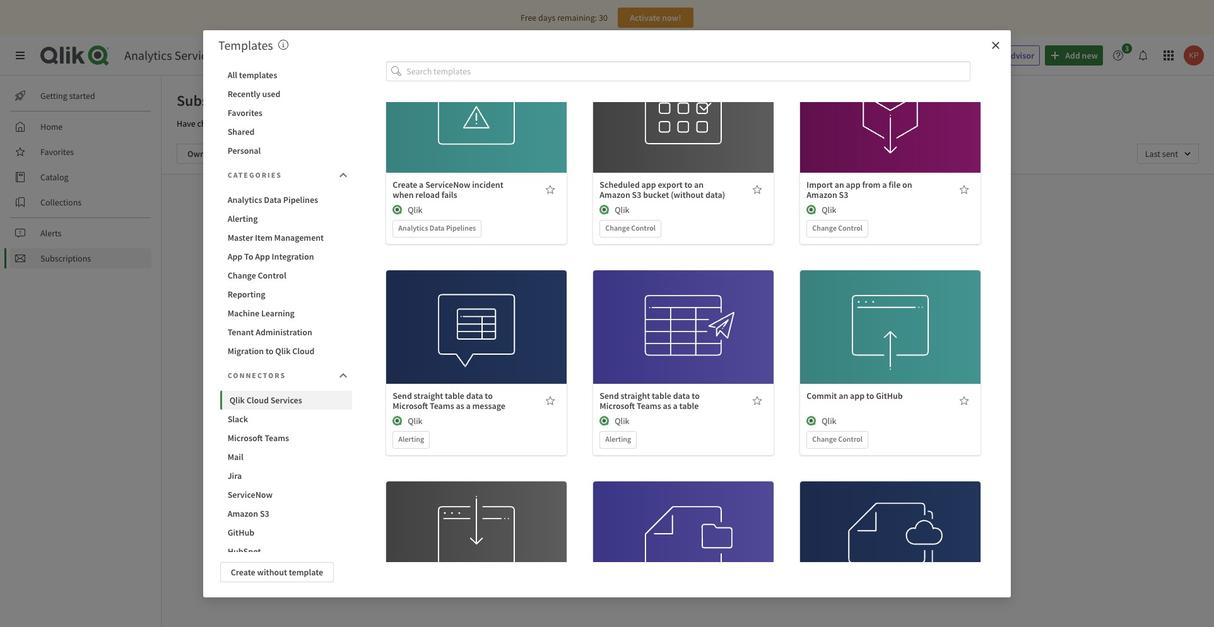 Task type: vqa. For each thing, say whether or not it's contained in the screenshot.
Click
yes



Task type: describe. For each thing, give the bounding box(es) containing it.
app to app integration button
[[220, 247, 352, 266]]

master item management
[[228, 232, 324, 243]]

1 app from the left
[[228, 251, 243, 262]]

import
[[807, 179, 833, 191]]

qlik for send straight table data to microsoft teams as a message
[[408, 416, 423, 427]]

details for import an app from a file on amazon s3
[[878, 124, 904, 136]]

all templates button
[[220, 65, 352, 84]]

use template button for create a servicenow incident when reload fails
[[437, 92, 516, 112]]

not
[[643, 266, 657, 278]]

shared
[[228, 126, 255, 137]]

create a servicenow incident when reload fails
[[393, 179, 503, 201]]

activate
[[630, 12, 661, 23]]

use for scheduled app export to an amazon s3 bucket (without data)
[[659, 97, 673, 108]]

you inside you do not have any subscriptions yet subscribe to a chart or sheet to receive it by email on a regular basis. click 'subscribe' on the chart or sheet in the app to get started.
[[612, 266, 627, 278]]

send for send straight table data to microsoft teams as a message
[[393, 391, 412, 402]]

details button for send straight table data to microsoft teams as a table
[[644, 331, 723, 352]]

to inside button
[[266, 346, 274, 357]]

add to favorites image
[[960, 396, 970, 407]]

table for message
[[445, 391, 464, 402]]

details button for send straight table data to microsoft teams as a message
[[437, 331, 516, 352]]

migration to qlik cloud button
[[220, 342, 352, 361]]

master
[[228, 232, 253, 243]]

change control for import
[[812, 223, 863, 233]]

templates are pre-built automations that help you automate common business workflows. get started by selecting one of the pre-built templates or choose the blank canvas to build an automation from scratch. tooltip
[[278, 37, 288, 53]]

1 horizontal spatial sheet
[[698, 283, 718, 294]]

services inside button
[[271, 395, 302, 406]]

1 horizontal spatial subscriptions
[[177, 91, 266, 110]]

details for create a servicenow incident when reload fails
[[464, 124, 490, 136]]

a inside import an app from a file on amazon s3
[[882, 179, 887, 191]]

use template button for send straight table data to microsoft teams as a message
[[437, 304, 516, 324]]

change for commit an app to github
[[812, 435, 837, 444]]

as for table
[[663, 401, 671, 412]]

alerts link
[[10, 223, 151, 244]]

change control for scheduled
[[605, 223, 656, 233]]

by
[[764, 283, 773, 294]]

control for commit
[[838, 435, 863, 444]]

1 vertical spatial analytics data pipelines
[[398, 223, 476, 233]]

catalog link
[[10, 167, 151, 187]]

microsoft teams
[[228, 433, 289, 444]]

machine learning
[[228, 308, 295, 319]]

2 horizontal spatial table
[[679, 401, 699, 412]]

details button for create a servicenow incident when reload fails
[[437, 120, 516, 140]]

servicenow inside create a servicenow incident when reload fails
[[425, 179, 470, 191]]

qlik for import an app from a file on amazon s3
[[822, 205, 837, 216]]

2 vertical spatial analytics
[[398, 223, 428, 233]]

insight
[[978, 50, 1004, 61]]

microsoft for send straight table data to microsoft teams as a message
[[393, 401, 428, 412]]

control for scheduled
[[631, 223, 656, 233]]

use template for scheduled app export to an amazon s3 bucket (without data)
[[659, 97, 709, 108]]

analytics data pipelines inside analytics data pipelines button
[[228, 194, 318, 205]]

also
[[410, 118, 425, 129]]

create without template button
[[220, 563, 334, 583]]

reload
[[415, 189, 440, 201]]

an for commit
[[839, 391, 848, 402]]

an for import
[[835, 179, 844, 191]]

30
[[599, 12, 608, 23]]

add to favorites image for import an app from a file on amazon s3
[[960, 185, 970, 195]]

mail button
[[220, 448, 352, 467]]

getting started
[[40, 90, 95, 102]]

amazon s3
[[228, 508, 269, 520]]

create for create without template
[[231, 567, 255, 578]]

all
[[228, 69, 237, 80]]

categories button
[[220, 163, 352, 188]]

s3 inside import an app from a file on amazon s3
[[839, 189, 848, 201]]

catalog
[[40, 172, 69, 183]]

without
[[257, 567, 287, 578]]

free days remaining: 30
[[521, 12, 608, 23]]

1 horizontal spatial or
[[643, 308, 651, 319]]

alerting for send straight table data to microsoft teams as a message
[[398, 435, 424, 444]]

started
[[69, 90, 95, 102]]

qlik down administration
[[275, 346, 291, 357]]

use for send straight table data to microsoft teams as a table
[[659, 308, 673, 319]]

amazon inside scheduled app export to an amazon s3 bucket (without data)
[[600, 189, 630, 201]]

teams inside microsoft teams button
[[265, 433, 289, 444]]

get
[[723, 308, 734, 319]]

data for table
[[673, 391, 690, 402]]

subscriptions link
[[10, 249, 151, 269]]

favorites link
[[10, 142, 151, 162]]

report.
[[592, 118, 617, 129]]

Search text field
[[734, 45, 934, 66]]

servicenow button
[[220, 486, 352, 505]]

data inside button
[[264, 194, 281, 205]]

recently used
[[228, 88, 280, 99]]

connectors button
[[220, 363, 352, 388]]

jira
[[228, 471, 242, 482]]

favorites button
[[220, 103, 352, 122]]

use template button for import an app from a file on amazon s3
[[851, 92, 930, 112]]

free
[[521, 12, 537, 23]]

recently
[[228, 88, 261, 99]]

qlik image for commit an app to github
[[807, 417, 817, 427]]

subscriptions
[[700, 266, 759, 278]]

change for scheduled app export to an amazon s3 bucket (without data)
[[605, 223, 630, 233]]

personal button
[[220, 141, 352, 160]]

data for message
[[466, 391, 483, 402]]

create for create a servicenow incident when reload fails
[[393, 179, 417, 191]]

1 horizontal spatial on
[[758, 295, 767, 307]]

use template for send straight table data to microsoft teams as a table
[[659, 308, 709, 319]]

to inside send straight table data to microsoft teams as a message
[[485, 391, 493, 402]]

github inside button
[[228, 527, 254, 539]]

qlik for commit an app to github
[[822, 416, 837, 427]]

tenant administration button
[[220, 323, 352, 342]]

categories
[[228, 170, 282, 180]]

from
[[862, 179, 881, 191]]

send straight table data to microsoft teams as a message
[[393, 391, 505, 412]]

subscribe
[[613, 283, 650, 294]]

send for send straight table data to microsoft teams as a table
[[600, 391, 619, 402]]

use template for create a servicenow incident when reload fails
[[452, 97, 502, 108]]

commit an app to github
[[807, 391, 903, 402]]

do
[[630, 266, 641, 278]]

now!
[[662, 12, 681, 23]]

1 horizontal spatial github
[[876, 391, 903, 402]]

1 vertical spatial the
[[683, 308, 695, 319]]

alerting button
[[220, 209, 352, 228]]

subscriptions inside navigation pane element
[[40, 253, 91, 264]]

straight for send straight table data to microsoft teams as a message
[[414, 391, 443, 402]]

activate now! link
[[618, 8, 694, 28]]

bundle
[[427, 118, 453, 129]]

pipelines inside analytics data pipelines button
[[283, 194, 318, 205]]

your
[[314, 118, 331, 129]]

commit
[[807, 391, 837, 402]]

Search templates text field
[[407, 61, 971, 81]]

email inside you do not have any subscriptions yet subscribe to a chart or sheet to receive it by email on a regular basis. click 'subscribe' on the chart or sheet in the app to get started.
[[605, 295, 625, 307]]

into
[[513, 118, 527, 129]]

when
[[393, 189, 414, 201]]

any
[[682, 266, 698, 278]]

tenant administration
[[228, 327, 312, 338]]

0 horizontal spatial on
[[627, 295, 637, 307]]

getting started link
[[10, 86, 151, 106]]

template inside button
[[289, 567, 323, 578]]

servicenow inside 'button'
[[228, 489, 273, 501]]

to
[[244, 251, 253, 262]]

straight for send straight table data to microsoft teams as a table
[[621, 391, 650, 402]]

0 horizontal spatial cloud
[[247, 395, 269, 406]]

add to favorites image for scheduled app export to an amazon s3 bucket (without data)
[[753, 185, 763, 195]]

analytics inside button
[[228, 194, 262, 205]]

you do not have any subscriptions yet subscribe to a chart or sheet to receive it by email on a regular basis. click 'subscribe' on the chart or sheet in the app to get started.
[[605, 266, 781, 319]]

s3 inside scheduled app export to an amazon s3 bucket (without data)
[[632, 189, 641, 201]]

details for commit an app to github
[[878, 336, 904, 347]]

use for import an app from a file on amazon s3
[[866, 97, 880, 108]]

collections
[[40, 197, 82, 208]]

ask
[[963, 50, 976, 61]]

0 horizontal spatial straight
[[275, 118, 303, 129]]

alerting inside button
[[228, 213, 258, 224]]

slack
[[228, 414, 248, 425]]

change control inside button
[[228, 270, 286, 281]]

app to app integration
[[228, 251, 314, 262]]

templates
[[218, 37, 273, 53]]

0 vertical spatial or
[[222, 118, 230, 129]]

administration
[[256, 327, 312, 338]]

change control button
[[220, 266, 352, 285]]

details for send straight table data to microsoft teams as a table
[[671, 336, 697, 347]]

create without template
[[231, 567, 323, 578]]

amazon inside button
[[228, 508, 258, 520]]

slack button
[[220, 410, 352, 429]]

ask insight advisor
[[963, 50, 1035, 61]]



Task type: locate. For each thing, give the bounding box(es) containing it.
change control down commit
[[812, 435, 863, 444]]

change down commit
[[812, 435, 837, 444]]

1 vertical spatial you
[[612, 266, 627, 278]]

amazon inside import an app from a file on amazon s3
[[807, 189, 837, 201]]

have
[[659, 266, 680, 278]]

favorites down recently
[[228, 107, 262, 118]]

github button
[[220, 524, 352, 542]]

sheets left into
[[487, 118, 511, 129]]

sheets left sent
[[232, 118, 255, 129]]

analytics services element
[[124, 47, 218, 63]]

change down the import
[[812, 223, 837, 233]]

collections link
[[10, 192, 151, 213]]

s3 up github button
[[260, 508, 269, 520]]

0 horizontal spatial as
[[456, 401, 464, 412]]

0 horizontal spatial the
[[683, 308, 695, 319]]

qlik image for import an app from a file on amazon s3
[[807, 205, 817, 215]]

table inside send straight table data to microsoft teams as a message
[[445, 391, 464, 402]]

1 vertical spatial subscriptions
[[40, 253, 91, 264]]

2 horizontal spatial alerting
[[605, 435, 631, 444]]

0 horizontal spatial microsoft
[[228, 433, 263, 444]]

email
[[333, 118, 353, 129], [605, 295, 625, 307]]

1 vertical spatial servicenow
[[228, 489, 273, 501]]

alerting
[[228, 213, 258, 224], [398, 435, 424, 444], [605, 435, 631, 444]]

use template for send straight table data to microsoft teams as a message
[[452, 308, 502, 319]]

control inside button
[[258, 270, 286, 281]]

sheets
[[232, 118, 255, 129], [487, 118, 511, 129]]

data)
[[706, 189, 725, 201]]

2 horizontal spatial on
[[903, 179, 912, 191]]

app right to
[[255, 251, 270, 262]]

2 vertical spatial or
[[643, 308, 651, 319]]

cloud down the connectors
[[247, 395, 269, 406]]

1 horizontal spatial pipelines
[[446, 223, 476, 233]]

a inside create a servicenow incident when reload fails
[[419, 179, 424, 191]]

1 send from the left
[[393, 391, 412, 402]]

1 horizontal spatial as
[[663, 401, 671, 412]]

data up alerting button
[[264, 194, 281, 205]]

1 vertical spatial create
[[231, 567, 255, 578]]

change control down import an app from a file on amazon s3 at the right top
[[812, 223, 863, 233]]

qlik image down scheduled
[[600, 205, 610, 215]]

on right 'file'
[[903, 179, 912, 191]]

1 horizontal spatial create
[[393, 179, 417, 191]]

an inside scheduled app export to an amazon s3 bucket (without data)
[[694, 179, 704, 191]]

a inside send straight table data to microsoft teams as a message
[[466, 401, 471, 412]]

control for import
[[838, 223, 863, 233]]

microsoft inside button
[[228, 433, 263, 444]]

0 vertical spatial email
[[333, 118, 353, 129]]

data inside send straight table data to microsoft teams as a table
[[673, 391, 690, 402]]

an right the import
[[835, 179, 844, 191]]

0 horizontal spatial or
[[222, 118, 230, 129]]

templates
[[239, 69, 277, 80]]

control down import an app from a file on amazon s3 at the right top
[[838, 223, 863, 233]]

app left to
[[228, 251, 243, 262]]

0 vertical spatial create
[[393, 179, 417, 191]]

2 horizontal spatial s3
[[839, 189, 848, 201]]

or up 'basis.' at the top right of the page
[[688, 283, 696, 294]]

sheet down 'regular'
[[653, 308, 673, 319]]

control down commit an app to github
[[838, 435, 863, 444]]

0 horizontal spatial analytics data pipelines
[[228, 194, 318, 205]]

recently used button
[[220, 84, 352, 103]]

table for table
[[652, 391, 671, 402]]

qlik image down send straight table data to microsoft teams as a message
[[393, 417, 403, 427]]

use
[[452, 97, 466, 108], [659, 97, 673, 108], [866, 97, 880, 108], [452, 308, 466, 319], [659, 308, 673, 319], [866, 308, 880, 319], [452, 519, 466, 531], [659, 519, 673, 531], [866, 519, 880, 531]]

qlik image for send straight table data to microsoft teams as a table
[[600, 417, 610, 427]]

0 vertical spatial cloud
[[292, 346, 315, 357]]

create
[[393, 179, 417, 191], [231, 567, 255, 578]]

create inside button
[[231, 567, 255, 578]]

0 vertical spatial data
[[264, 194, 281, 205]]

control down bucket
[[631, 223, 656, 233]]

amazon
[[600, 189, 630, 201], [807, 189, 837, 201], [228, 508, 258, 520]]

create left fails
[[393, 179, 417, 191]]

amazon left from
[[807, 189, 837, 201]]

0 vertical spatial you
[[379, 118, 393, 129]]

1 horizontal spatial teams
[[430, 401, 454, 412]]

app
[[228, 251, 243, 262], [255, 251, 270, 262]]

alerts
[[40, 228, 62, 239]]

1 vertical spatial analytics
[[228, 194, 262, 205]]

(without
[[671, 189, 704, 201]]

servicenow up amazon s3 in the left bottom of the page
[[228, 489, 273, 501]]

sheet up 'click'
[[698, 283, 718, 294]]

qlik image down send straight table data to microsoft teams as a table
[[600, 417, 610, 427]]

details for scheduled app export to an amazon s3 bucket (without data)
[[671, 124, 697, 136]]

basis.
[[673, 295, 694, 307]]

qlik
[[408, 205, 423, 216], [615, 205, 630, 216], [822, 205, 837, 216], [275, 346, 291, 357], [230, 395, 245, 406], [408, 416, 423, 427], [615, 416, 630, 427], [822, 416, 837, 427]]

analytics data pipelines up alerting button
[[228, 194, 318, 205]]

add to favorites image for create a servicenow incident when reload fails
[[545, 185, 556, 195]]

change up the reporting
[[228, 270, 256, 281]]

it
[[757, 283, 762, 294]]

2 qlik image from the left
[[807, 417, 817, 427]]

0 vertical spatial services
[[175, 47, 218, 63]]

0 horizontal spatial analytics
[[124, 47, 172, 63]]

qlik for create a servicenow incident when reload fails
[[408, 205, 423, 216]]

1 horizontal spatial chart
[[667, 283, 686, 294]]

details for send straight table data to microsoft teams as a message
[[464, 336, 490, 347]]

qlik image for scheduled app export to an amazon s3 bucket (without data)
[[600, 205, 610, 215]]

the down by
[[769, 295, 781, 307]]

cloud down tenant administration button
[[292, 346, 315, 357]]

qlik down commit
[[822, 416, 837, 427]]

change control down to
[[228, 270, 286, 281]]

s3 right the import
[[839, 189, 848, 201]]

use for create a servicenow incident when reload fails
[[452, 97, 466, 108]]

learning
[[261, 308, 295, 319]]

navigation pane element
[[0, 81, 161, 274]]

getting
[[40, 90, 67, 102]]

file
[[889, 179, 901, 191]]

microsoft for send straight table data to microsoft teams as a table
[[600, 401, 635, 412]]

incident
[[472, 179, 503, 191]]

details button
[[437, 120, 516, 140], [644, 120, 723, 140], [851, 120, 930, 140], [437, 331, 516, 352], [644, 331, 723, 352], [851, 331, 930, 352], [437, 543, 516, 563], [644, 543, 723, 563], [851, 543, 930, 563]]

inbox.
[[355, 118, 378, 129]]

qlik cloud services
[[230, 395, 302, 406]]

0 horizontal spatial alerting
[[228, 213, 258, 224]]

mail
[[228, 452, 243, 463]]

send inside send straight table data to microsoft teams as a table
[[600, 391, 619, 402]]

amazon s3 button
[[220, 505, 352, 524]]

control down app to app integration
[[258, 270, 286, 281]]

pipelines up alerting button
[[283, 194, 318, 205]]

2 data from the left
[[673, 391, 690, 402]]

click
[[695, 295, 713, 307]]

the right the in
[[683, 308, 695, 319]]

all templates
[[228, 69, 277, 80]]

1 vertical spatial cloud
[[247, 395, 269, 406]]

or down 'regular'
[[643, 308, 651, 319]]

qlik down send straight table data to microsoft teams as a table
[[615, 416, 630, 427]]

have charts or sheets sent straight to your email inbox. you can also bundle multiple sheets into a quick and easy report.
[[177, 118, 617, 129]]

pipelines down fails
[[446, 223, 476, 233]]

create inside create a servicenow incident when reload fails
[[393, 179, 417, 191]]

an
[[694, 179, 704, 191], [835, 179, 844, 191], [839, 391, 848, 402]]

1 horizontal spatial sheets
[[487, 118, 511, 129]]

use template button for send straight table data to microsoft teams as a table
[[644, 304, 723, 324]]

0 vertical spatial subscriptions
[[177, 91, 266, 110]]

to
[[305, 118, 312, 129], [685, 179, 693, 191], [651, 283, 659, 294], [720, 283, 727, 294], [713, 308, 721, 319], [266, 346, 274, 357], [485, 391, 493, 402], [692, 391, 700, 402], [866, 391, 874, 402]]

0 horizontal spatial sheets
[[232, 118, 255, 129]]

templates are pre-built automations that help you automate common business workflows. get started by selecting one of the pre-built templates or choose the blank canvas to build an automation from scratch. image
[[278, 39, 288, 50]]

0 horizontal spatial you
[[379, 118, 393, 129]]

2 horizontal spatial analytics
[[398, 223, 428, 233]]

subscriptions down alerts
[[40, 253, 91, 264]]

favorites inside navigation pane element
[[40, 146, 74, 158]]

close sidebar menu image
[[15, 50, 25, 61]]

change control for commit
[[812, 435, 863, 444]]

send inside send straight table data to microsoft teams as a message
[[393, 391, 412, 402]]

github
[[876, 391, 903, 402], [228, 527, 254, 539]]

details
[[464, 124, 490, 136], [671, 124, 697, 136], [878, 124, 904, 136], [464, 336, 490, 347], [671, 336, 697, 347], [878, 336, 904, 347], [464, 547, 490, 559], [671, 547, 697, 559], [878, 547, 904, 559]]

data inside send straight table data to microsoft teams as a message
[[466, 391, 483, 402]]

app inside scheduled app export to an amazon s3 bucket (without data)
[[642, 179, 656, 191]]

0 horizontal spatial sheet
[[653, 308, 673, 319]]

control
[[631, 223, 656, 233], [838, 223, 863, 233], [258, 270, 286, 281], [838, 435, 863, 444]]

use for commit an app to github
[[866, 308, 880, 319]]

0 horizontal spatial send
[[393, 391, 412, 402]]

1 vertical spatial pipelines
[[446, 223, 476, 233]]

2 send from the left
[[600, 391, 619, 402]]

straight inside send straight table data to microsoft teams as a message
[[414, 391, 443, 402]]

analytics data pipelines button
[[220, 190, 352, 209]]

favorites up catalog
[[40, 146, 74, 158]]

2 horizontal spatial or
[[688, 283, 696, 294]]

as
[[456, 401, 464, 412], [663, 401, 671, 412]]

2 horizontal spatial microsoft
[[600, 401, 635, 412]]

1 horizontal spatial data
[[430, 223, 445, 233]]

qlik for send straight table data to microsoft teams as a table
[[615, 416, 630, 427]]

add to favorites image for send straight table data to microsoft teams as a message
[[545, 396, 556, 407]]

jira button
[[220, 467, 352, 486]]

subscriptions up charts
[[177, 91, 266, 110]]

app inside you do not have any subscriptions yet subscribe to a chart or sheet to receive it by email on a regular basis. click 'subscribe' on the chart or sheet in the app to get started.
[[697, 308, 711, 319]]

teams for message
[[430, 401, 454, 412]]

on
[[903, 179, 912, 191], [627, 295, 637, 307], [758, 295, 767, 307]]

0 horizontal spatial email
[[333, 118, 353, 129]]

data down "reload"
[[430, 223, 445, 233]]

filters region
[[162, 134, 1214, 174]]

easy
[[573, 118, 590, 129]]

close image
[[991, 40, 1001, 50]]

services up the slack button
[[271, 395, 302, 406]]

create down 'hubspot'
[[231, 567, 255, 578]]

details button for import an app from a file on amazon s3
[[851, 120, 930, 140]]

1 vertical spatial email
[[605, 295, 625, 307]]

1 vertical spatial favorites
[[40, 146, 74, 158]]

0 vertical spatial analytics
[[124, 47, 172, 63]]

0 vertical spatial sheet
[[698, 283, 718, 294]]

1 vertical spatial github
[[228, 527, 254, 539]]

analytics data pipelines
[[228, 194, 318, 205], [398, 223, 476, 233]]

qlik down the import
[[822, 205, 837, 216]]

cloud
[[292, 346, 315, 357], [247, 395, 269, 406]]

use template button
[[437, 92, 516, 112], [644, 92, 723, 112], [851, 92, 930, 112], [437, 304, 516, 324], [644, 304, 723, 324], [851, 304, 930, 324], [437, 515, 516, 535], [644, 515, 723, 535], [851, 515, 930, 535]]

subscriptions
[[177, 91, 266, 110], [40, 253, 91, 264]]

1 horizontal spatial send
[[600, 391, 619, 402]]

use template for import an app from a file on amazon s3
[[866, 97, 916, 108]]

add to favorites image for send straight table data to microsoft teams as a table
[[753, 396, 763, 407]]

analytics services
[[124, 47, 218, 63]]

fails
[[442, 189, 457, 201]]

1 vertical spatial services
[[271, 395, 302, 406]]

0 horizontal spatial data
[[264, 194, 281, 205]]

hubspot button
[[220, 542, 352, 561]]

send straight table data to microsoft teams as a table
[[600, 391, 700, 412]]

use template button for commit an app to github
[[851, 304, 930, 324]]

1 horizontal spatial app
[[255, 251, 270, 262]]

s3 inside button
[[260, 508, 269, 520]]

1 horizontal spatial the
[[769, 295, 781, 307]]

on down 'it'
[[758, 295, 767, 307]]

straight
[[275, 118, 303, 129], [414, 391, 443, 402], [621, 391, 650, 402]]

2 horizontal spatial straight
[[621, 391, 650, 402]]

details button for scheduled app export to an amazon s3 bucket (without data)
[[644, 120, 723, 140]]

0 vertical spatial analytics data pipelines
[[228, 194, 318, 205]]

days
[[538, 12, 556, 23]]

alerting down send straight table data to microsoft teams as a table
[[605, 435, 631, 444]]

1 horizontal spatial favorites
[[228, 107, 262, 118]]

and
[[558, 118, 572, 129]]

teams
[[430, 401, 454, 412], [637, 401, 661, 412], [265, 433, 289, 444]]

analytics data pipelines down "reload"
[[398, 223, 476, 233]]

0 horizontal spatial create
[[231, 567, 255, 578]]

connectors
[[228, 371, 286, 380]]

favorites inside button
[[228, 107, 262, 118]]

home
[[40, 121, 63, 133]]

0 horizontal spatial servicenow
[[228, 489, 273, 501]]

advisor
[[1006, 50, 1035, 61]]

0 horizontal spatial app
[[228, 251, 243, 262]]

straight inside send straight table data to microsoft teams as a table
[[621, 391, 650, 402]]

qlik down scheduled
[[615, 205, 630, 216]]

servicenow left incident
[[425, 179, 470, 191]]

alerting up master
[[228, 213, 258, 224]]

1 horizontal spatial servicenow
[[425, 179, 470, 191]]

use template button for scheduled app export to an amazon s3 bucket (without data)
[[644, 92, 723, 112]]

amazon left bucket
[[600, 189, 630, 201]]

chart
[[667, 283, 686, 294], [622, 308, 641, 319]]

machine
[[228, 308, 260, 319]]

machine learning button
[[220, 304, 352, 323]]

an left data)
[[694, 179, 704, 191]]

use template for commit an app to github
[[866, 308, 916, 319]]

1 vertical spatial or
[[688, 283, 696, 294]]

app right commit
[[850, 391, 865, 402]]

change down scheduled
[[605, 223, 630, 233]]

used
[[262, 88, 280, 99]]

charts
[[197, 118, 220, 129]]

use template
[[452, 97, 502, 108], [659, 97, 709, 108], [866, 97, 916, 108], [452, 308, 502, 319], [659, 308, 709, 319], [866, 308, 916, 319], [452, 519, 502, 531], [659, 519, 709, 531], [866, 519, 916, 531]]

qlik image
[[393, 417, 403, 427], [807, 417, 817, 427]]

a inside send straight table data to microsoft teams as a table
[[673, 401, 678, 412]]

0 horizontal spatial pipelines
[[283, 194, 318, 205]]

1 horizontal spatial data
[[673, 391, 690, 402]]

2 as from the left
[[663, 401, 671, 412]]

teams inside send straight table data to microsoft teams as a message
[[430, 401, 454, 412]]

change for import an app from a file on amazon s3
[[812, 223, 837, 233]]

0 vertical spatial chart
[[667, 283, 686, 294]]

qlik cloud services button
[[220, 391, 352, 410]]

app inside import an app from a file on amazon s3
[[846, 179, 861, 191]]

amazon up 'hubspot'
[[228, 508, 258, 520]]

1 horizontal spatial microsoft
[[393, 401, 428, 412]]

1 horizontal spatial qlik image
[[807, 417, 817, 427]]

qlik image
[[393, 205, 403, 215], [600, 205, 610, 215], [807, 205, 817, 215], [600, 417, 610, 427]]

1 horizontal spatial alerting
[[398, 435, 424, 444]]

app left export
[[642, 179, 656, 191]]

1 sheets from the left
[[232, 118, 255, 129]]

qlik image for send straight table data to microsoft teams as a message
[[393, 417, 403, 427]]

servicenow
[[425, 179, 470, 191], [228, 489, 273, 501]]

0 vertical spatial servicenow
[[425, 179, 470, 191]]

change inside change control button
[[228, 270, 256, 281]]

email right your
[[333, 118, 353, 129]]

on down subscribe
[[627, 295, 637, 307]]

on inside import an app from a file on amazon s3
[[903, 179, 912, 191]]

0 horizontal spatial data
[[466, 391, 483, 402]]

qlik down send straight table data to microsoft teams as a message
[[408, 416, 423, 427]]

s3 left bucket
[[632, 189, 641, 201]]

qlik image for create a servicenow incident when reload fails
[[393, 205, 403, 215]]

1 horizontal spatial cloud
[[292, 346, 315, 357]]

2 app from the left
[[255, 251, 270, 262]]

qlik image down when
[[393, 205, 403, 215]]

as inside send straight table data to microsoft teams as a table
[[663, 401, 671, 412]]

home link
[[10, 117, 151, 137]]

chart up 'basis.' at the top right of the page
[[667, 283, 686, 294]]

alerting for send straight table data to microsoft teams as a table
[[605, 435, 631, 444]]

ask insight advisor button
[[942, 45, 1040, 66]]

qlik for scheduled app export to an amazon s3 bucket (without data)
[[615, 205, 630, 216]]

0 horizontal spatial teams
[[265, 433, 289, 444]]

1 horizontal spatial analytics data pipelines
[[398, 223, 476, 233]]

you left do on the right top of page
[[612, 266, 627, 278]]

0 horizontal spatial subscriptions
[[40, 253, 91, 264]]

alerting down send straight table data to microsoft teams as a message
[[398, 435, 424, 444]]

1 horizontal spatial email
[[605, 295, 625, 307]]

0 horizontal spatial chart
[[622, 308, 641, 319]]

to inside scheduled app export to an amazon s3 bucket (without data)
[[685, 179, 693, 191]]

details button for commit an app to github
[[851, 331, 930, 352]]

0 vertical spatial favorites
[[228, 107, 262, 118]]

0 vertical spatial pipelines
[[283, 194, 318, 205]]

qlik image down the import
[[807, 205, 817, 215]]

0 horizontal spatial amazon
[[228, 508, 258, 520]]

1 qlik image from the left
[[393, 417, 403, 427]]

teams inside send straight table data to microsoft teams as a table
[[637, 401, 661, 412]]

2 horizontal spatial amazon
[[807, 189, 837, 201]]

teams for table
[[637, 401, 661, 412]]

0 horizontal spatial qlik image
[[393, 417, 403, 427]]

change
[[605, 223, 630, 233], [812, 223, 837, 233], [228, 270, 256, 281], [812, 435, 837, 444]]

microsoft teams button
[[220, 429, 352, 448]]

as for message
[[456, 401, 464, 412]]

can
[[395, 118, 408, 129]]

activate now!
[[630, 12, 681, 23]]

as inside send straight table data to microsoft teams as a message
[[456, 401, 464, 412]]

email down subscribe
[[605, 295, 625, 307]]

app left from
[[846, 179, 861, 191]]

1 horizontal spatial table
[[652, 391, 671, 402]]

1 horizontal spatial you
[[612, 266, 627, 278]]

1 horizontal spatial analytics
[[228, 194, 262, 205]]

1 vertical spatial chart
[[622, 308, 641, 319]]

quick
[[535, 118, 556, 129]]

or right charts
[[222, 118, 230, 129]]

0 horizontal spatial s3
[[260, 508, 269, 520]]

microsoft inside send straight table data to microsoft teams as a message
[[393, 401, 428, 412]]

integration
[[272, 251, 314, 262]]

microsoft inside send straight table data to microsoft teams as a table
[[600, 401, 635, 412]]

to inside send straight table data to microsoft teams as a table
[[692, 391, 700, 402]]

or
[[222, 118, 230, 129], [688, 283, 696, 294], [643, 308, 651, 319]]

add to favorites image
[[545, 185, 556, 195], [753, 185, 763, 195], [960, 185, 970, 195], [545, 396, 556, 407], [753, 396, 763, 407]]

qlik up slack
[[230, 395, 245, 406]]

1 horizontal spatial amazon
[[600, 189, 630, 201]]

2 horizontal spatial teams
[[637, 401, 661, 412]]

personal
[[228, 145, 261, 156]]

send
[[393, 391, 412, 402], [600, 391, 619, 402]]

0 vertical spatial the
[[769, 295, 781, 307]]

qlik down when
[[408, 205, 423, 216]]

last sent image
[[1137, 144, 1199, 164]]

chart down subscribe
[[622, 308, 641, 319]]

an inside import an app from a file on amazon s3
[[835, 179, 844, 191]]

1 horizontal spatial straight
[[414, 391, 443, 402]]

0 horizontal spatial favorites
[[40, 146, 74, 158]]

1 data from the left
[[466, 391, 483, 402]]

an right commit
[[839, 391, 848, 402]]

qlik image down commit
[[807, 417, 817, 427]]

1 as from the left
[[456, 401, 464, 412]]

2 sheets from the left
[[487, 118, 511, 129]]

you left can
[[379, 118, 393, 129]]

use for send straight table data to microsoft teams as a message
[[452, 308, 466, 319]]

services left templates
[[175, 47, 218, 63]]

0 horizontal spatial services
[[175, 47, 218, 63]]

change control down bucket
[[605, 223, 656, 233]]

app down 'click'
[[697, 308, 711, 319]]

receive
[[729, 283, 755, 294]]

1 horizontal spatial s3
[[632, 189, 641, 201]]

1 horizontal spatial services
[[271, 395, 302, 406]]



